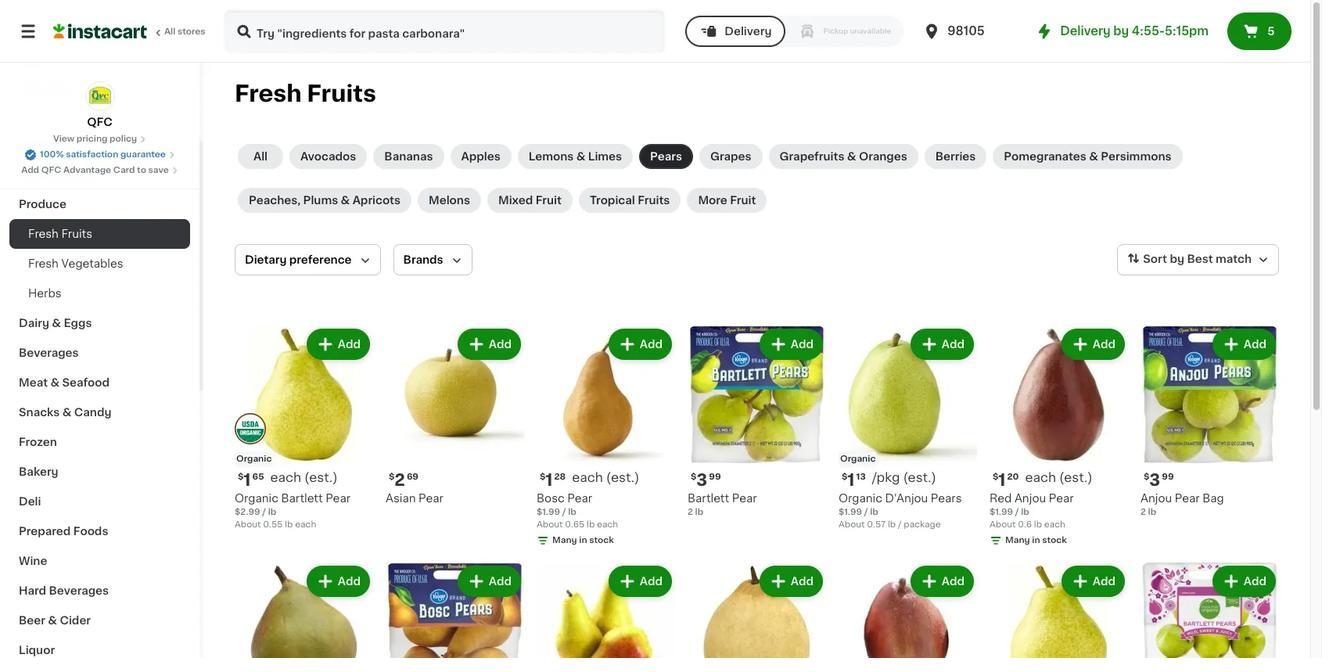 Task type: describe. For each thing, give the bounding box(es) containing it.
beverages inside hard beverages link
[[49, 586, 109, 596]]

2 inside bartlett pear 2 lb
[[688, 508, 694, 517]]

fresh for fresh fruits "link"
[[28, 229, 59, 240]]

fruits inside tropical fruits link
[[638, 195, 670, 206]]

more fruit link
[[688, 188, 767, 213]]

advantage
[[63, 166, 111, 175]]

& for oranges
[[848, 151, 857, 162]]

snacks
[[19, 407, 60, 418]]

/ for d'anjou
[[865, 508, 869, 517]]

about inside bosc pear $1.99 / lb about 0.65 lb each
[[537, 521, 563, 529]]

& for cider
[[48, 615, 57, 626]]

98105 button
[[923, 9, 1017, 53]]

$ 1 28
[[540, 472, 566, 488]]

$1.20 each (estimated) element
[[990, 470, 1129, 491]]

28
[[555, 473, 566, 481]]

$ 1 65
[[238, 472, 264, 488]]

about for bartlett
[[235, 521, 261, 529]]

$1.99 inside bosc pear $1.99 / lb about 0.65 lb each
[[537, 508, 561, 517]]

d'anjou
[[886, 493, 929, 504]]

bosc
[[537, 493, 565, 504]]

mixed fruit
[[499, 195, 562, 206]]

/ inside bosc pear $1.99 / lb about 0.65 lb each
[[563, 508, 566, 517]]

by for delivery
[[1114, 25, 1130, 37]]

organic up 13
[[841, 455, 876, 463]]

bartlett pear 2 lb
[[688, 493, 757, 517]]

each (est.) for bosc pear
[[572, 471, 640, 484]]

red anjou pear $1.99 / lb about 0.6 lb each
[[990, 493, 1074, 529]]

many in stock for $1.99
[[553, 536, 614, 545]]

berries link
[[925, 144, 987, 169]]

$1.28 each (estimated) element
[[537, 470, 676, 491]]

anjou inside anjou pear bag 2 lb
[[1141, 493, 1173, 504]]

$1.65 each (estimated) element
[[235, 470, 373, 491]]

many for pear
[[553, 536, 577, 545]]

view
[[53, 135, 74, 143]]

pear for asian pear
[[419, 493, 444, 504]]

bakery
[[19, 467, 58, 478]]

peaches, plums & apricots
[[249, 195, 401, 206]]

many for anjou
[[1006, 536, 1031, 545]]

lb inside anjou pear bag 2 lb
[[1149, 508, 1157, 517]]

buy it again
[[44, 52, 110, 63]]

avocados
[[301, 151, 356, 162]]

pears inside pears link
[[651, 151, 683, 162]]

fresh fruits inside "link"
[[28, 229, 92, 240]]

fruit for more fruit
[[730, 195, 757, 206]]

vegetables
[[61, 258, 123, 269]]

dietary preference button
[[235, 244, 381, 276]]

pears link
[[640, 144, 694, 169]]

delivery by 4:55-5:15pm
[[1061, 25, 1209, 37]]

(est.) for organic d'anjou pears
[[904, 471, 937, 484]]

delivery for delivery
[[725, 26, 772, 37]]

wine
[[19, 556, 47, 567]]

/pkg (est.)
[[873, 471, 937, 484]]

deli
[[19, 496, 41, 507]]

frozen link
[[9, 427, 190, 457]]

card
[[113, 166, 135, 175]]

organic d'anjou pears $1.99 / lb about 0.57 lb / package
[[839, 493, 962, 529]]

bag
[[1203, 493, 1225, 504]]

about for anjou
[[990, 521, 1016, 529]]

1 horizontal spatial qfc
[[87, 117, 113, 128]]

to
[[137, 166, 146, 175]]

lemons
[[529, 151, 574, 162]]

/ for anjou
[[1016, 508, 1020, 517]]

beer & cider
[[19, 615, 91, 626]]

grapes link
[[700, 144, 763, 169]]

pear inside 'red anjou pear $1.99 / lb about 0.6 lb each'
[[1050, 493, 1074, 504]]

pear for bartlett pear 2 lb
[[733, 493, 757, 504]]

tropical fruits link
[[579, 188, 681, 213]]

prepared foods link
[[9, 517, 190, 546]]

apples
[[461, 151, 501, 162]]

organic up 65
[[236, 455, 272, 463]]

snacks & candy
[[19, 407, 112, 418]]

beer & cider link
[[9, 606, 190, 636]]

best
[[1188, 254, 1214, 265]]

lemons & limes link
[[518, 144, 633, 169]]

each right 20 on the bottom right
[[1026, 471, 1057, 484]]

pears inside organic d'anjou pears $1.99 / lb about 0.57 lb / package
[[931, 493, 962, 504]]

instacart logo image
[[53, 22, 147, 41]]

plums
[[303, 195, 338, 206]]

pomegranates & persimmons link
[[994, 144, 1183, 169]]

tropical
[[590, 195, 635, 206]]

& for limes
[[577, 151, 586, 162]]

1 for bosc pear
[[546, 472, 553, 488]]

65
[[253, 473, 264, 481]]

item badge image
[[235, 413, 266, 444]]

3 for anjou pear bag
[[1150, 472, 1161, 488]]

$ 1 13
[[842, 472, 866, 488]]

more fruit
[[699, 195, 757, 206]]

5
[[1268, 26, 1276, 37]]

thanksgiving
[[19, 169, 94, 180]]

5:15pm
[[1166, 25, 1209, 37]]

hard
[[19, 586, 46, 596]]

delivery for delivery by 4:55-5:15pm
[[1061, 25, 1111, 37]]

each right 28 in the left bottom of the page
[[572, 471, 603, 484]]

each inside the organic bartlett pear $2.99 / lb about 0.55 lb each
[[295, 521, 316, 529]]

peaches,
[[249, 195, 301, 206]]

lb inside bartlett pear 2 lb
[[696, 508, 704, 517]]

stock for anjou
[[1043, 536, 1068, 545]]

$ inside $ 1 20
[[993, 473, 999, 481]]

each inside bosc pear $1.99 / lb about 0.65 lb each
[[597, 521, 619, 529]]

package
[[904, 521, 941, 529]]

fresh fruits link
[[9, 219, 190, 249]]

lemons & limes
[[529, 151, 622, 162]]

each right 65
[[270, 471, 301, 484]]

add qfc advantage card to save
[[21, 166, 169, 175]]

fruit for mixed fruit
[[536, 195, 562, 206]]

5 button
[[1228, 13, 1292, 50]]

policy
[[110, 135, 137, 143]]

view pricing policy link
[[53, 133, 146, 146]]

frozen
[[19, 437, 57, 448]]

persimmons
[[1102, 151, 1172, 162]]

stores
[[178, 27, 206, 36]]

98105
[[948, 25, 985, 37]]

view pricing policy
[[53, 135, 137, 143]]

& inside peaches, plums & apricots link
[[341, 195, 350, 206]]

peaches, plums & apricots link
[[238, 188, 412, 213]]

recipes
[[19, 139, 65, 150]]

1 horizontal spatial fruits
[[307, 82, 376, 105]]

meat
[[19, 377, 48, 388]]

$ inside $ 1 28
[[540, 473, 546, 481]]

dairy & eggs
[[19, 318, 92, 329]]

brands
[[404, 254, 444, 265]]

all link
[[238, 144, 283, 169]]

buy it again link
[[9, 42, 190, 74]]

product group containing 2
[[386, 326, 524, 506]]

guarantee
[[121, 150, 166, 159]]

beer
[[19, 615, 45, 626]]

in for $1.99
[[580, 536, 588, 545]]

mixed fruit link
[[488, 188, 573, 213]]



Task type: locate. For each thing, give the bounding box(es) containing it.
2 horizontal spatial fruits
[[638, 195, 670, 206]]

beverages
[[19, 348, 79, 359], [49, 586, 109, 596]]

1 horizontal spatial in
[[1033, 536, 1041, 545]]

0 horizontal spatial fresh fruits
[[28, 229, 92, 240]]

1 horizontal spatial anjou
[[1141, 493, 1173, 504]]

fruits right the tropical
[[638, 195, 670, 206]]

/pkg
[[873, 471, 901, 484]]

each inside 'red anjou pear $1.99 / lb about 0.6 lb each'
[[1045, 521, 1066, 529]]

1 vertical spatial fruits
[[638, 195, 670, 206]]

by inside delivery by 4:55-5:15pm link
[[1114, 25, 1130, 37]]

fruit
[[536, 195, 562, 206], [730, 195, 757, 206]]

0.65
[[565, 521, 585, 529]]

2 about from the left
[[537, 521, 563, 529]]

1 horizontal spatial bartlett
[[688, 493, 730, 504]]

& for seafood
[[50, 377, 60, 388]]

(est.) up bosc pear $1.99 / lb about 0.65 lb each
[[607, 471, 640, 484]]

99 up anjou pear bag 2 lb
[[1163, 473, 1175, 481]]

& for candy
[[62, 407, 72, 418]]

0 vertical spatial qfc
[[87, 117, 113, 128]]

1 vertical spatial by
[[1171, 254, 1185, 265]]

pricing
[[76, 135, 108, 143]]

stock down bosc pear $1.99 / lb about 0.65 lb each
[[590, 536, 614, 545]]

3 pear from the left
[[568, 493, 593, 504]]

fresh up the all link
[[235, 82, 302, 105]]

2 $ 3 99 from the left
[[1144, 472, 1175, 488]]

fruits up fresh vegetables
[[61, 229, 92, 240]]

& for eggs
[[52, 318, 61, 329]]

1 vertical spatial pears
[[931, 493, 962, 504]]

$2.99
[[235, 508, 260, 517]]

lb
[[268, 508, 277, 517], [568, 508, 577, 517], [696, 508, 704, 517], [871, 508, 879, 517], [1022, 508, 1030, 517], [1149, 508, 1157, 517], [285, 521, 293, 529], [587, 521, 595, 529], [888, 521, 896, 529], [1035, 521, 1043, 529]]

$ 2 69
[[389, 472, 419, 488]]

pear inside the organic bartlett pear $2.99 / lb about 0.55 lb each
[[326, 493, 351, 504]]

1 vertical spatial qfc
[[41, 166, 61, 175]]

$ left 65
[[238, 473, 244, 481]]

beverages down "dairy & eggs"
[[19, 348, 79, 359]]

pear for anjou pear bag 2 lb
[[1176, 493, 1200, 504]]

all stores link
[[53, 9, 207, 53]]

$ up anjou pear bag 2 lb
[[1144, 473, 1150, 481]]

delivery inside button
[[725, 26, 772, 37]]

0 vertical spatial pears
[[651, 151, 683, 162]]

2 vertical spatial fresh
[[28, 258, 59, 269]]

by inside best match sort by field
[[1171, 254, 1185, 265]]

(est.) inside $1.65 each (estimated) element
[[305, 471, 338, 484]]

by left 4:55-
[[1114, 25, 1130, 37]]

2 vertical spatial fruits
[[61, 229, 92, 240]]

& left eggs
[[52, 318, 61, 329]]

3 (est.) from the left
[[904, 471, 937, 484]]

anjou up 0.6
[[1015, 493, 1047, 504]]

0 horizontal spatial fruits
[[61, 229, 92, 240]]

2 stock from the left
[[1043, 536, 1068, 545]]

$ left 69
[[389, 473, 395, 481]]

Search field
[[225, 11, 664, 52]]

each (est.) for organic bartlett pear
[[270, 471, 338, 484]]

2 bartlett from the left
[[688, 493, 730, 504]]

$1.99 down red
[[990, 508, 1014, 517]]

it
[[69, 52, 76, 63]]

2 1 from the left
[[546, 472, 553, 488]]

1 (est.) from the left
[[305, 471, 338, 484]]

1 $1.99 from the left
[[537, 508, 561, 517]]

1 for organic bartlett pear
[[244, 472, 251, 488]]

about left 0.57
[[839, 521, 865, 529]]

1 in from the left
[[580, 536, 588, 545]]

2 99 from the left
[[1163, 473, 1175, 481]]

bosc pear $1.99 / lb about 0.65 lb each
[[537, 493, 619, 529]]

0 horizontal spatial 99
[[709, 473, 721, 481]]

& inside meat & seafood link
[[50, 377, 60, 388]]

/ up 0.57
[[865, 508, 869, 517]]

2 inside anjou pear bag 2 lb
[[1141, 508, 1147, 517]]

0 vertical spatial fresh
[[235, 82, 302, 105]]

2 $ from the left
[[389, 473, 395, 481]]

qfc down 100%
[[41, 166, 61, 175]]

/ up 0.55
[[262, 508, 266, 517]]

2 (est.) from the left
[[607, 471, 640, 484]]

anjou left bag
[[1141, 493, 1173, 504]]

$ left 28 in the left bottom of the page
[[540, 473, 546, 481]]

1 each (est.) from the left
[[270, 471, 338, 484]]

6 $ from the left
[[993, 473, 999, 481]]

grapes
[[711, 151, 752, 162]]

asian
[[386, 493, 416, 504]]

1 horizontal spatial all
[[254, 151, 268, 162]]

deli link
[[9, 487, 190, 517]]

1 for red anjou pear
[[999, 472, 1006, 488]]

1 99 from the left
[[709, 473, 721, 481]]

1 horizontal spatial 99
[[1163, 473, 1175, 481]]

$ 1 20
[[993, 472, 1020, 488]]

1 left 28 in the left bottom of the page
[[546, 472, 553, 488]]

each (est.) inside $1.20 each (estimated) element
[[1026, 471, 1093, 484]]

each (est.) up bosc pear $1.99 / lb about 0.65 lb each
[[572, 471, 640, 484]]

1 3 from the left
[[697, 472, 708, 488]]

$1.99 down bosc
[[537, 508, 561, 517]]

(est.) up the organic bartlett pear $2.99 / lb about 0.55 lb each
[[305, 471, 338, 484]]

fresh down produce
[[28, 229, 59, 240]]

fresh
[[235, 82, 302, 105], [28, 229, 59, 240], [28, 258, 59, 269]]

wine link
[[9, 546, 190, 576]]

0 horizontal spatial $1.99
[[537, 508, 561, 517]]

1 1 from the left
[[244, 472, 251, 488]]

dietary
[[245, 254, 287, 265]]

fresh fruits up fresh vegetables
[[28, 229, 92, 240]]

Best match Sort by field
[[1118, 244, 1280, 276]]

1 many from the left
[[553, 536, 577, 545]]

& left persimmons
[[1090, 151, 1099, 162]]

$
[[238, 473, 244, 481], [389, 473, 395, 481], [540, 473, 546, 481], [691, 473, 697, 481], [842, 473, 848, 481], [993, 473, 999, 481], [1144, 473, 1150, 481]]

$1.99 for red
[[990, 508, 1014, 517]]

0 horizontal spatial qfc
[[41, 166, 61, 175]]

& inside grapefruits & oranges link
[[848, 151, 857, 162]]

organic inside organic d'anjou pears $1.99 / lb about 0.57 lb / package
[[839, 493, 883, 504]]

about left 0.65
[[537, 521, 563, 529]]

pears up tropical fruits link
[[651, 151, 683, 162]]

about left 0.6
[[990, 521, 1016, 529]]

pomegranates & persimmons
[[1005, 151, 1172, 162]]

about inside 'red anjou pear $1.99 / lb about 0.6 lb each'
[[990, 521, 1016, 529]]

fresh vegetables link
[[9, 249, 190, 279]]

0.55
[[263, 521, 283, 529]]

1 fruit from the left
[[536, 195, 562, 206]]

1 bartlett from the left
[[281, 493, 323, 504]]

3 each (est.) from the left
[[1026, 471, 1093, 484]]

3 $ from the left
[[540, 473, 546, 481]]

69
[[407, 473, 419, 481]]

2 3 from the left
[[1150, 472, 1161, 488]]

1 horizontal spatial $ 3 99
[[1144, 472, 1175, 488]]

by right "sort"
[[1171, 254, 1185, 265]]

product group
[[235, 326, 373, 532], [386, 326, 524, 506], [537, 326, 676, 550], [688, 326, 827, 519], [839, 326, 978, 532], [990, 326, 1129, 550], [1141, 326, 1280, 519], [235, 563, 373, 658], [386, 563, 524, 658], [537, 563, 676, 658], [688, 563, 827, 658], [839, 563, 978, 658], [990, 563, 1129, 658], [1141, 563, 1280, 658]]

anjou pear bag 2 lb
[[1141, 493, 1225, 517]]

2 fruit from the left
[[730, 195, 757, 206]]

qfc up view pricing policy link
[[87, 117, 113, 128]]

fresh inside "link"
[[28, 229, 59, 240]]

buy
[[44, 52, 66, 63]]

fresh fruits up avocados link
[[235, 82, 376, 105]]

delivery by 4:55-5:15pm link
[[1036, 22, 1209, 41]]

2 anjou from the left
[[1141, 493, 1173, 504]]

bartlett inside the organic bartlett pear $2.99 / lb about 0.55 lb each
[[281, 493, 323, 504]]

many in stock down 0.65
[[553, 536, 614, 545]]

1 horizontal spatial stock
[[1043, 536, 1068, 545]]

in down 'red anjou pear $1.99 / lb about 0.6 lb each'
[[1033, 536, 1041, 545]]

about inside organic d'anjou pears $1.99 / lb about 0.57 lb / package
[[839, 521, 865, 529]]

& left candy
[[62, 407, 72, 418]]

1 horizontal spatial many in stock
[[1006, 536, 1068, 545]]

0.6
[[1019, 521, 1033, 529]]

qfc link
[[85, 81, 115, 130]]

organic up $2.99
[[235, 493, 279, 504]]

0 horizontal spatial pears
[[651, 151, 683, 162]]

$ left 13
[[842, 473, 848, 481]]

0 vertical spatial fresh fruits
[[235, 82, 376, 105]]

apples link
[[451, 144, 512, 169]]

99 for bartlett
[[709, 473, 721, 481]]

organic bartlett pear $2.99 / lb about 0.55 lb each
[[235, 493, 351, 529]]

stock
[[590, 536, 614, 545], [1043, 536, 1068, 545]]

tropical fruits
[[590, 195, 670, 206]]

/ up 0.65
[[563, 508, 566, 517]]

herbs link
[[9, 279, 190, 308]]

& right the meat
[[50, 377, 60, 388]]

(est.) for red anjou pear
[[1060, 471, 1093, 484]]

5 $ from the left
[[842, 473, 848, 481]]

best match
[[1188, 254, 1252, 265]]

add inside product group
[[489, 339, 512, 350]]

produce
[[19, 199, 67, 210]]

/ left 'package'
[[899, 521, 902, 529]]

1 about from the left
[[235, 521, 261, 529]]

100% satisfaction guarantee button
[[24, 146, 175, 161]]

all
[[164, 27, 176, 36], [254, 151, 268, 162]]

0 vertical spatial fruits
[[307, 82, 376, 105]]

organic down $ 1 13 at the bottom right
[[839, 493, 883, 504]]

all for all
[[254, 151, 268, 162]]

add inside 'link'
[[21, 166, 39, 175]]

& inside beer & cider link
[[48, 615, 57, 626]]

$ 3 99 up anjou pear bag 2 lb
[[1144, 472, 1175, 488]]

each (est.) up 'red anjou pear $1.99 / lb about 0.6 lb each'
[[1026, 471, 1093, 484]]

organic inside the organic bartlett pear $2.99 / lb about 0.55 lb each
[[235, 493, 279, 504]]

99 up bartlett pear 2 lb
[[709, 473, 721, 481]]

100%
[[40, 150, 64, 159]]

& right beer
[[48, 615, 57, 626]]

0 horizontal spatial 3
[[697, 472, 708, 488]]

1 $ from the left
[[238, 473, 244, 481]]

brands button
[[393, 244, 472, 276]]

1 horizontal spatial pears
[[931, 493, 962, 504]]

$ 3 99 for bartlett
[[691, 472, 721, 488]]

$1.99 for organic
[[839, 508, 863, 517]]

1 horizontal spatial fresh fruits
[[235, 82, 376, 105]]

about down $2.99
[[235, 521, 261, 529]]

fruits inside fresh fruits "link"
[[61, 229, 92, 240]]

0 horizontal spatial all
[[164, 27, 176, 36]]

many down 0.65
[[553, 536, 577, 545]]

0 horizontal spatial each (est.)
[[270, 471, 338, 484]]

fresh vegetables
[[28, 258, 123, 269]]

$ up bartlett pear 2 lb
[[691, 473, 697, 481]]

0 horizontal spatial $ 3 99
[[691, 472, 721, 488]]

stock down 'red anjou pear $1.99 / lb about 0.6 lb each'
[[1043, 536, 1068, 545]]

& right plums
[[341, 195, 350, 206]]

& for persimmons
[[1090, 151, 1099, 162]]

& inside lemons & limes link
[[577, 151, 586, 162]]

1 many in stock from the left
[[553, 536, 614, 545]]

each (est.) inside $1.65 each (estimated) element
[[270, 471, 338, 484]]

3 up bartlett pear 2 lb
[[697, 472, 708, 488]]

(est.) for bosc pear
[[607, 471, 640, 484]]

0 vertical spatial beverages
[[19, 348, 79, 359]]

4 pear from the left
[[733, 493, 757, 504]]

& left oranges
[[848, 151, 857, 162]]

1 horizontal spatial 3
[[1150, 472, 1161, 488]]

bananas link
[[374, 144, 444, 169]]

$1.99 inside 'red anjou pear $1.99 / lb about 0.6 lb each'
[[990, 508, 1014, 517]]

(est.) inside $1.13 per package (estimated) element
[[904, 471, 937, 484]]

13
[[857, 473, 866, 481]]

fruit right more
[[730, 195, 757, 206]]

& inside dairy & eggs link
[[52, 318, 61, 329]]

3 about from the left
[[839, 521, 865, 529]]

$1.13 per package (estimated) element
[[839, 470, 978, 491]]

0 horizontal spatial by
[[1114, 25, 1130, 37]]

preference
[[289, 254, 352, 265]]

1 left 65
[[244, 472, 251, 488]]

4 (est.) from the left
[[1060, 471, 1093, 484]]

1 anjou from the left
[[1015, 493, 1047, 504]]

1 horizontal spatial fruit
[[730, 195, 757, 206]]

1 pear from the left
[[326, 493, 351, 504]]

each (est.) inside the $1.28 each (estimated) element
[[572, 471, 640, 484]]

5 pear from the left
[[1050, 493, 1074, 504]]

/ for bartlett
[[262, 508, 266, 517]]

foods
[[73, 526, 108, 537]]

1 horizontal spatial by
[[1171, 254, 1185, 265]]

4 about from the left
[[990, 521, 1016, 529]]

hard beverages link
[[9, 576, 190, 606]]

0 horizontal spatial anjou
[[1015, 493, 1047, 504]]

all left the stores
[[164, 27, 176, 36]]

0 horizontal spatial delivery
[[725, 26, 772, 37]]

service type group
[[686, 16, 904, 47]]

1 for organic d'anjou pears
[[848, 472, 855, 488]]

each right 0.6
[[1045, 521, 1066, 529]]

add
[[21, 166, 39, 175], [338, 339, 361, 350], [489, 339, 512, 350], [640, 339, 663, 350], [791, 339, 814, 350], [942, 339, 965, 350], [1093, 339, 1116, 350], [1244, 339, 1267, 350], [338, 576, 361, 587], [489, 576, 512, 587], [640, 576, 663, 587], [791, 576, 814, 587], [942, 576, 965, 587], [1093, 576, 1116, 587], [1244, 576, 1267, 587]]

more
[[699, 195, 728, 206]]

0 horizontal spatial stock
[[590, 536, 614, 545]]

2 inside product group
[[395, 472, 405, 488]]

1 $ 3 99 from the left
[[691, 472, 721, 488]]

0 vertical spatial by
[[1114, 25, 1130, 37]]

$ 3 99 up bartlett pear 2 lb
[[691, 472, 721, 488]]

0 horizontal spatial many
[[553, 536, 577, 545]]

2 many in stock from the left
[[1006, 536, 1068, 545]]

fruit right the mixed
[[536, 195, 562, 206]]

1 left 13
[[848, 472, 855, 488]]

1 left 20 on the bottom right
[[999, 472, 1006, 488]]

99 for anjou
[[1163, 473, 1175, 481]]

1 horizontal spatial $1.99
[[839, 508, 863, 517]]

thanksgiving link
[[9, 160, 190, 189]]

0 horizontal spatial in
[[580, 536, 588, 545]]

2 horizontal spatial each (est.)
[[1026, 471, 1093, 484]]

& inside pomegranates & persimmons link
[[1090, 151, 1099, 162]]

each right 0.65
[[597, 521, 619, 529]]

$ left 20 on the bottom right
[[993, 473, 999, 481]]

$ 3 99 for anjou
[[1144, 472, 1175, 488]]

1 vertical spatial all
[[254, 151, 268, 162]]

each right 0.55
[[295, 521, 316, 529]]

7 $ from the left
[[1144, 473, 1150, 481]]

1 stock from the left
[[590, 536, 614, 545]]

1 horizontal spatial delivery
[[1061, 25, 1111, 37]]

6 pear from the left
[[1176, 493, 1200, 504]]

fruits up avocados link
[[307, 82, 376, 105]]

0 horizontal spatial fruit
[[536, 195, 562, 206]]

anjou
[[1015, 493, 1047, 504], [1141, 493, 1173, 504]]

$1.99 inside organic d'anjou pears $1.99 / lb about 0.57 lb / package
[[839, 508, 863, 517]]

produce link
[[9, 189, 190, 219]]

fresh for fresh vegetables link
[[28, 258, 59, 269]]

each (est.) for red anjou pear
[[1026, 471, 1093, 484]]

qfc inside 'link'
[[41, 166, 61, 175]]

dairy & eggs link
[[9, 308, 190, 338]]

2 in from the left
[[1033, 536, 1041, 545]]

meat & seafood
[[19, 377, 110, 388]]

lists link
[[9, 74, 190, 105]]

about inside the organic bartlett pear $2.99 / lb about 0.55 lb each
[[235, 521, 261, 529]]

recipes link
[[9, 130, 190, 160]]

1 vertical spatial beverages
[[49, 586, 109, 596]]

cider
[[60, 615, 91, 626]]

3 for bartlett pear
[[697, 472, 708, 488]]

0 horizontal spatial many in stock
[[553, 536, 614, 545]]

pear inside anjou pear bag 2 lb
[[1176, 493, 1200, 504]]

$1.99 down $ 1 13 at the bottom right
[[839, 508, 863, 517]]

limes
[[588, 151, 622, 162]]

$ inside $ 1 13
[[842, 473, 848, 481]]

4 $ from the left
[[691, 473, 697, 481]]

pears up 'package'
[[931, 493, 962, 504]]

0 vertical spatial all
[[164, 27, 176, 36]]

2 each (est.) from the left
[[572, 471, 640, 484]]

red
[[990, 493, 1012, 504]]

fresh up herbs
[[28, 258, 59, 269]]

3
[[697, 472, 708, 488], [1150, 472, 1161, 488]]

many in stock down 0.6
[[1006, 536, 1068, 545]]

prepared
[[19, 526, 71, 537]]

1 horizontal spatial many
[[1006, 536, 1031, 545]]

hard beverages
[[19, 586, 109, 596]]

3 1 from the left
[[848, 472, 855, 488]]

& inside snacks & candy link
[[62, 407, 72, 418]]

1 horizontal spatial 2
[[688, 508, 694, 517]]

oranges
[[859, 151, 908, 162]]

all stores
[[164, 27, 206, 36]]

3 up anjou pear bag 2 lb
[[1150, 472, 1161, 488]]

3 $1.99 from the left
[[990, 508, 1014, 517]]

/ inside the organic bartlett pear $2.99 / lb about 0.55 lb each
[[262, 508, 266, 517]]

(est.) inside $1.20 each (estimated) element
[[1060, 471, 1093, 484]]

100% satisfaction guarantee
[[40, 150, 166, 159]]

stock for pear
[[590, 536, 614, 545]]

2 horizontal spatial $1.99
[[990, 508, 1014, 517]]

bartlett
[[281, 493, 323, 504], [688, 493, 730, 504]]

2 $1.99 from the left
[[839, 508, 863, 517]]

beverages inside beverages link
[[19, 348, 79, 359]]

many in stock for pear
[[1006, 536, 1068, 545]]

/ inside 'red anjou pear $1.99 / lb about 0.6 lb each'
[[1016, 508, 1020, 517]]

add qfc advantage card to save link
[[21, 164, 178, 177]]

(est.) inside the $1.28 each (estimated) element
[[607, 471, 640, 484]]

by for sort
[[1171, 254, 1185, 265]]

qfc logo image
[[85, 81, 115, 111]]

all up peaches,
[[254, 151, 268, 162]]

0 horizontal spatial 2
[[395, 472, 405, 488]]

delivery button
[[686, 16, 786, 47]]

dietary preference
[[245, 254, 352, 265]]

in for pear
[[1033, 536, 1041, 545]]

pear for bosc pear $1.99 / lb about 0.65 lb each
[[568, 493, 593, 504]]

& left limes
[[577, 151, 586, 162]]

$ inside "$ 2 69"
[[389, 473, 395, 481]]

(est.) up 'red anjou pear $1.99 / lb about 0.6 lb each'
[[1060, 471, 1093, 484]]

(est.) up d'anjou
[[904, 471, 937, 484]]

each (est.) up the organic bartlett pear $2.99 / lb about 0.55 lb each
[[270, 471, 338, 484]]

bakery link
[[9, 457, 190, 487]]

2 many from the left
[[1006, 536, 1031, 545]]

beverages link
[[9, 338, 190, 368]]

/ up 0.6
[[1016, 508, 1020, 517]]

fresh fruits
[[235, 82, 376, 105], [28, 229, 92, 240]]

4 1 from the left
[[999, 472, 1006, 488]]

in down 0.65
[[580, 536, 588, 545]]

by
[[1114, 25, 1130, 37], [1171, 254, 1185, 265]]

about for d'anjou
[[839, 521, 865, 529]]

None search field
[[224, 9, 666, 53]]

(est.) for organic bartlett pear
[[305, 471, 338, 484]]

sort
[[1144, 254, 1168, 265]]

2 horizontal spatial 2
[[1141, 508, 1147, 517]]

beverages up cider
[[49, 586, 109, 596]]

anjou inside 'red anjou pear $1.99 / lb about 0.6 lb each'
[[1015, 493, 1047, 504]]

all for all stores
[[164, 27, 176, 36]]

pear inside bartlett pear 2 lb
[[733, 493, 757, 504]]

2 pear from the left
[[419, 493, 444, 504]]

1 horizontal spatial each (est.)
[[572, 471, 640, 484]]

4:55-
[[1133, 25, 1166, 37]]

$ inside $ 1 65
[[238, 473, 244, 481]]

0 horizontal spatial bartlett
[[281, 493, 323, 504]]

pear inside bosc pear $1.99 / lb about 0.65 lb each
[[568, 493, 593, 504]]

1 vertical spatial fresh
[[28, 229, 59, 240]]

many down 0.6
[[1006, 536, 1031, 545]]

1 vertical spatial fresh fruits
[[28, 229, 92, 240]]

bartlett inside bartlett pear 2 lb
[[688, 493, 730, 504]]



Task type: vqa. For each thing, say whether or not it's contained in the screenshot.
"Recipe/List"
no



